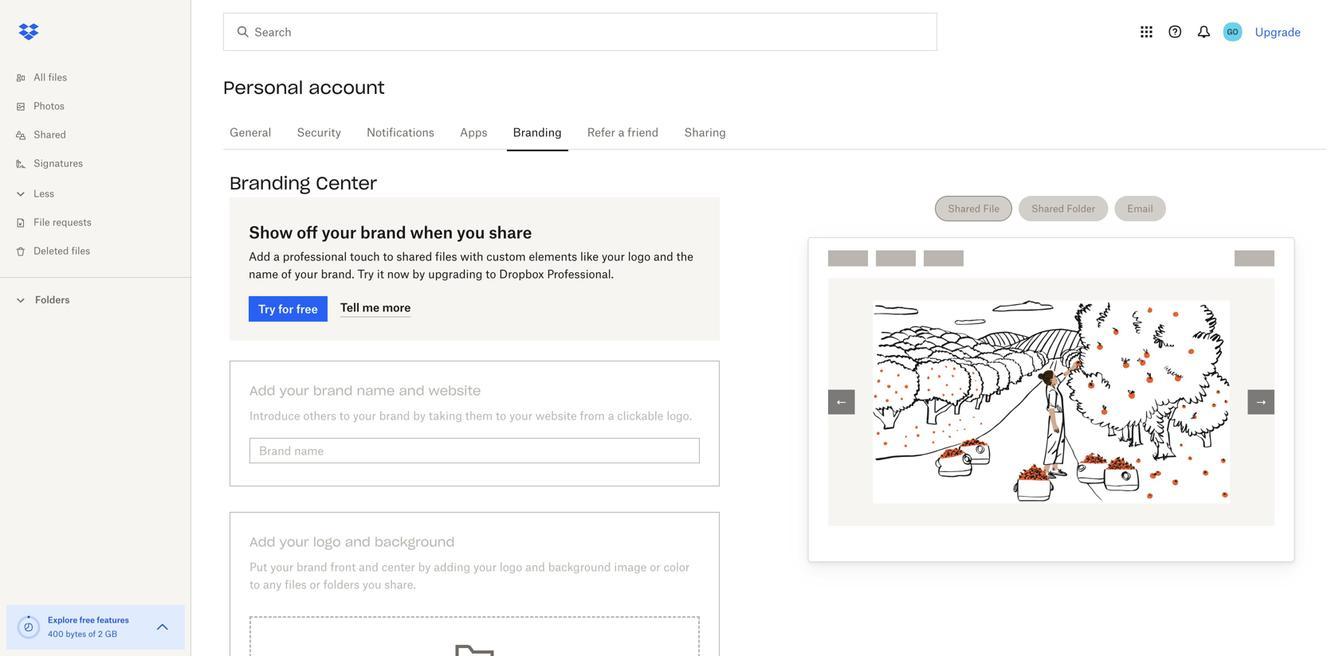 Task type: locate. For each thing, give the bounding box(es) containing it.
0 horizontal spatial free
[[79, 616, 95, 626]]

of
[[281, 269, 292, 281], [88, 631, 96, 639]]

free up bytes
[[79, 616, 95, 626]]

1 horizontal spatial name
[[357, 383, 395, 399]]

1 horizontal spatial branding
[[513, 128, 562, 139]]

website up taking
[[429, 383, 481, 399]]

file
[[983, 203, 1000, 215], [33, 218, 50, 228]]

1 horizontal spatial shared
[[948, 203, 981, 215]]

files inside 'all files' link
[[48, 73, 67, 83]]

1 horizontal spatial background
[[548, 563, 611, 574]]

file inside list
[[33, 218, 50, 228]]

0 horizontal spatial background
[[375, 535, 455, 551]]

1 horizontal spatial file
[[983, 203, 1000, 215]]

add inside add a professional touch to shared files with custom elements like your logo and the name of your brand. try it now by upgrading to dropbox professional.
[[249, 252, 271, 263]]

and
[[654, 252, 674, 263], [399, 383, 425, 399], [345, 535, 371, 551], [359, 563, 379, 574], [525, 563, 545, 574]]

1 vertical spatial or
[[310, 580, 320, 592]]

name inside add a professional touch to shared files with custom elements like your logo and the name of your brand. try it now by upgrading to dropbox professional.
[[249, 269, 278, 281]]

0 vertical spatial add
[[249, 252, 271, 263]]

a inside add a professional touch to shared files with custom elements like your logo and the name of your brand. try it now by upgrading to dropbox professional.
[[274, 252, 280, 263]]

2 vertical spatial by
[[418, 563, 431, 574]]

add up introduce
[[250, 383, 275, 399]]

logo left the
[[628, 252, 651, 263]]

add up put
[[250, 535, 275, 551]]

image
[[614, 563, 647, 574]]

1 horizontal spatial of
[[281, 269, 292, 281]]

sharing tab
[[678, 114, 733, 152]]

1 vertical spatial background
[[548, 563, 611, 574]]

0 vertical spatial of
[[281, 269, 292, 281]]

folder
[[1067, 203, 1096, 215]]

by down shared
[[413, 269, 425, 281]]

files up upgrading
[[435, 252, 457, 263]]

2 vertical spatial a
[[608, 411, 614, 423]]

to down "custom"
[[486, 269, 496, 281]]

shared inside list
[[33, 131, 66, 140]]

a for professional
[[274, 252, 280, 263]]

touch
[[350, 252, 380, 263]]

try
[[358, 269, 374, 281], [258, 303, 276, 316]]

of left 2
[[88, 631, 96, 639]]

shared
[[397, 252, 432, 263]]

by inside "put your brand front and center by adding your logo and background image or color to any files or folders you share."
[[418, 563, 431, 574]]

brand inside "put your brand front and center by adding your logo and background image or color to any files or folders you share."
[[297, 563, 327, 574]]

0 vertical spatial free
[[296, 303, 318, 316]]

1 vertical spatial logo
[[313, 535, 341, 551]]

shared for shared file
[[948, 203, 981, 215]]

color
[[664, 563, 690, 574]]

0 horizontal spatial a
[[274, 252, 280, 263]]

notifications
[[367, 128, 435, 139]]

1 vertical spatial add
[[250, 383, 275, 399]]

or left color
[[650, 563, 661, 574]]

1 vertical spatial of
[[88, 631, 96, 639]]

0 horizontal spatial shared
[[33, 131, 66, 140]]

0 horizontal spatial branding
[[230, 172, 310, 195]]

1 horizontal spatial try
[[358, 269, 374, 281]]

and inside add a professional touch to shared files with custom elements like your logo and the name of your brand. try it now by upgrading to dropbox professional.
[[654, 252, 674, 263]]

to inside "put your brand front and center by adding your logo and background image or color to any files or folders you share."
[[250, 580, 260, 592]]

files right all
[[48, 73, 67, 83]]

them
[[465, 411, 493, 423]]

try left it
[[358, 269, 374, 281]]

bytes
[[66, 631, 86, 639]]

website left from
[[536, 411, 577, 423]]

1 vertical spatial free
[[79, 616, 95, 626]]

all files link
[[13, 64, 191, 92]]

free right the 'for' at the top of page
[[296, 303, 318, 316]]

a
[[618, 128, 625, 139], [274, 252, 280, 263], [608, 411, 614, 423]]

tell me more button
[[340, 299, 411, 318]]

try left the 'for' at the top of page
[[258, 303, 276, 316]]

shared
[[33, 131, 66, 140], [948, 203, 981, 215], [1032, 203, 1064, 215]]

shared folder
[[1032, 203, 1096, 215]]

quota usage element
[[16, 615, 41, 641]]

free inside try for free button
[[296, 303, 318, 316]]

0 horizontal spatial file
[[33, 218, 50, 228]]

your
[[322, 223, 357, 242], [602, 252, 625, 263], [295, 269, 318, 281], [279, 383, 309, 399], [353, 411, 376, 423], [509, 411, 533, 423], [279, 535, 309, 551], [270, 563, 294, 574], [474, 563, 497, 574]]

by
[[413, 269, 425, 281], [413, 411, 426, 423], [418, 563, 431, 574]]

1 horizontal spatial website
[[536, 411, 577, 423]]

shared folder button
[[1019, 196, 1108, 222]]

add a professional touch to shared files with custom elements like your logo and the name of your brand. try it now by upgrading to dropbox professional.
[[249, 252, 694, 281]]

branding for branding
[[513, 128, 562, 139]]

adding
[[434, 563, 470, 574]]

try for free
[[258, 303, 318, 316]]

free
[[296, 303, 318, 316], [79, 616, 95, 626]]

1 vertical spatial file
[[33, 218, 50, 228]]

0 horizontal spatial you
[[363, 580, 381, 592]]

tab list
[[223, 112, 1327, 152]]

1 vertical spatial try
[[258, 303, 276, 316]]

folders button
[[0, 288, 191, 311]]

logo
[[628, 252, 651, 263], [313, 535, 341, 551], [500, 563, 522, 574]]

brand.
[[321, 269, 354, 281]]

branding up show
[[230, 172, 310, 195]]

shared for shared
[[33, 131, 66, 140]]

file down less
[[33, 218, 50, 228]]

0 horizontal spatial name
[[249, 269, 278, 281]]

off
[[297, 223, 318, 242]]

add your logo and background
[[250, 535, 455, 551]]

file inside button
[[983, 203, 1000, 215]]

a down show
[[274, 252, 280, 263]]

background
[[375, 535, 455, 551], [548, 563, 611, 574]]

400
[[48, 631, 64, 639]]

branding inside tab
[[513, 128, 562, 139]]

put your brand front and center by adding your logo and background image or color to any files or folders you share.
[[250, 563, 690, 592]]

0 vertical spatial file
[[983, 203, 1000, 215]]

it
[[377, 269, 384, 281]]

2 horizontal spatial shared
[[1032, 203, 1064, 215]]

brand down add your brand name and website
[[379, 411, 410, 423]]

1 horizontal spatial free
[[296, 303, 318, 316]]

0 vertical spatial by
[[413, 269, 425, 281]]

0 vertical spatial logo
[[628, 252, 651, 263]]

file left shared folder
[[983, 203, 1000, 215]]

1 vertical spatial name
[[357, 383, 395, 399]]

branding right apps tab
[[513, 128, 562, 139]]

0 vertical spatial try
[[358, 269, 374, 281]]

1 vertical spatial branding
[[230, 172, 310, 195]]

0 horizontal spatial logo
[[313, 535, 341, 551]]

of down professional
[[281, 269, 292, 281]]

or left folders
[[310, 580, 320, 592]]

any
[[263, 580, 282, 592]]

0 vertical spatial a
[[618, 128, 625, 139]]

website
[[429, 383, 481, 399], [536, 411, 577, 423]]

by left taking
[[413, 411, 426, 423]]

background up center
[[375, 535, 455, 551]]

from
[[580, 411, 605, 423]]

files right "any"
[[285, 580, 307, 592]]

with
[[460, 252, 484, 263]]

a right from
[[608, 411, 614, 423]]

files
[[48, 73, 67, 83], [71, 247, 90, 257], [435, 252, 457, 263], [285, 580, 307, 592]]

brand up others on the left bottom
[[313, 383, 353, 399]]

brand
[[360, 223, 406, 242], [313, 383, 353, 399], [379, 411, 410, 423], [297, 563, 327, 574]]

0 horizontal spatial try
[[258, 303, 276, 316]]

a inside tab
[[618, 128, 625, 139]]

2
[[98, 631, 103, 639]]

0 vertical spatial website
[[429, 383, 481, 399]]

1 horizontal spatial logo
[[500, 563, 522, 574]]

background left image
[[548, 563, 611, 574]]

→
[[1256, 396, 1267, 409]]

1 vertical spatial you
[[363, 580, 381, 592]]

you up "with"
[[457, 223, 485, 242]]

deleted
[[33, 247, 69, 257]]

or
[[650, 563, 661, 574], [310, 580, 320, 592]]

1 horizontal spatial you
[[457, 223, 485, 242]]

files inside "put your brand front and center by adding your logo and background image or color to any files or folders you share."
[[285, 580, 307, 592]]

to left "any"
[[250, 580, 260, 592]]

less image
[[13, 186, 29, 202]]

of inside explore free features 400 bytes of 2 gb
[[88, 631, 96, 639]]

shared file button
[[935, 196, 1013, 222]]

brand up touch
[[360, 223, 406, 242]]

2 vertical spatial add
[[250, 535, 275, 551]]

2 horizontal spatial logo
[[628, 252, 651, 263]]

taking
[[429, 411, 462, 423]]

logo right adding
[[500, 563, 522, 574]]

less
[[33, 190, 54, 199]]

of inside add a professional touch to shared files with custom elements like your logo and the name of your brand. try it now by upgrading to dropbox professional.
[[281, 269, 292, 281]]

1 vertical spatial website
[[536, 411, 577, 423]]

1 vertical spatial a
[[274, 252, 280, 263]]

add your brand name and website
[[250, 383, 481, 399]]

0 vertical spatial or
[[650, 563, 661, 574]]

2 vertical spatial logo
[[500, 563, 522, 574]]

add for add your logo and background
[[250, 535, 275, 551]]

file requests
[[33, 218, 92, 228]]

files inside "deleted files" link
[[71, 247, 90, 257]]

Brand name input text field
[[259, 442, 690, 460]]

logo inside "put your brand front and center by adding your logo and background image or color to any files or folders you share."
[[500, 563, 522, 574]]

by inside add a professional touch to shared files with custom elements like your logo and the name of your brand. try it now by upgrading to dropbox professional.
[[413, 269, 425, 281]]

list
[[0, 54, 191, 277]]

0 vertical spatial name
[[249, 269, 278, 281]]

you
[[457, 223, 485, 242], [363, 580, 381, 592]]

brand left front
[[297, 563, 327, 574]]

logo up front
[[313, 535, 341, 551]]

add down show
[[249, 252, 271, 263]]

2 horizontal spatial a
[[618, 128, 625, 139]]

you left the share. at the left bottom of page
[[363, 580, 381, 592]]

0 horizontal spatial of
[[88, 631, 96, 639]]

a right refer
[[618, 128, 625, 139]]

0 horizontal spatial or
[[310, 580, 320, 592]]

files right deleted
[[71, 247, 90, 257]]

branding
[[513, 128, 562, 139], [230, 172, 310, 195]]

by right center
[[418, 563, 431, 574]]

shared link
[[13, 121, 191, 150]]

apps
[[460, 128, 488, 139]]

0 vertical spatial branding
[[513, 128, 562, 139]]

1 vertical spatial by
[[413, 411, 426, 423]]



Task type: describe. For each thing, give the bounding box(es) containing it.
all
[[33, 73, 46, 83]]

deleted files
[[33, 247, 90, 257]]

signatures link
[[13, 150, 191, 179]]

free inside explore free features 400 bytes of 2 gb
[[79, 616, 95, 626]]

photos
[[33, 102, 65, 112]]

upgrading
[[428, 269, 483, 281]]

to right others on the left bottom
[[339, 411, 350, 423]]

folders
[[35, 294, 70, 306]]

0 vertical spatial background
[[375, 535, 455, 551]]

0 vertical spatial you
[[457, 223, 485, 242]]

me
[[362, 301, 380, 315]]

files inside add a professional touch to shared files with custom elements like your logo and the name of your brand. try it now by upgrading to dropbox professional.
[[435, 252, 457, 263]]

general
[[230, 128, 271, 139]]

security tab
[[290, 114, 348, 152]]

tell
[[340, 301, 360, 315]]

notifications tab
[[360, 114, 441, 152]]

sharing
[[684, 128, 726, 139]]

folders
[[323, 580, 360, 592]]

photos link
[[13, 92, 191, 121]]

personal account
[[223, 77, 385, 99]]

upgrade link
[[1255, 25, 1301, 39]]

logo.
[[667, 411, 692, 423]]

tell me more
[[340, 301, 411, 315]]

try inside button
[[258, 303, 276, 316]]

deleted files link
[[13, 238, 191, 266]]

Search text field
[[254, 23, 904, 41]]

branding tab
[[507, 114, 568, 152]]

refer
[[587, 128, 615, 139]]

general tab
[[223, 114, 278, 152]]

add for add a professional touch to shared files with custom elements like your logo and the name of your brand. try it now by upgrading to dropbox professional.
[[249, 252, 271, 263]]

clickable
[[617, 411, 664, 423]]

more
[[382, 301, 411, 315]]

you inside "put your brand front and center by adding your logo and background image or color to any files or folders you share."
[[363, 580, 381, 592]]

try inside add a professional touch to shared files with custom elements like your logo and the name of your brand. try it now by upgrading to dropbox professional.
[[358, 269, 374, 281]]

now
[[387, 269, 410, 281]]

tab list containing general
[[223, 112, 1327, 152]]

email button
[[1115, 196, 1166, 222]]

go
[[1228, 27, 1239, 37]]

background inside "put your brand front and center by adding your logo and background image or color to any files or folders you share."
[[548, 563, 611, 574]]

elements
[[529, 252, 577, 263]]

introduce
[[250, 411, 300, 423]]

to up it
[[383, 252, 394, 263]]

account
[[309, 77, 385, 99]]

1 horizontal spatial or
[[650, 563, 661, 574]]

share
[[489, 223, 532, 242]]

put
[[250, 563, 267, 574]]

explore
[[48, 616, 77, 626]]

the
[[677, 252, 694, 263]]

professional
[[283, 252, 347, 263]]

file requests link
[[13, 209, 191, 238]]

refer a friend tab
[[581, 114, 665, 152]]

shared for shared folder
[[1032, 203, 1064, 215]]

branding for branding center
[[230, 172, 310, 195]]

show off your brand when you share
[[249, 223, 532, 242]]

try for free button
[[249, 297, 328, 322]]

upgrade
[[1255, 25, 1301, 39]]

to right them
[[496, 411, 506, 423]]

for
[[278, 303, 294, 316]]

share.
[[385, 580, 416, 592]]

like
[[580, 252, 599, 263]]

center
[[382, 563, 415, 574]]

friend
[[628, 128, 659, 139]]

list containing all files
[[0, 54, 191, 277]]

when
[[410, 223, 453, 242]]

features
[[97, 616, 129, 626]]

center
[[316, 172, 377, 195]]

0 horizontal spatial website
[[429, 383, 481, 399]]

apps tab
[[454, 114, 494, 152]]

requests
[[53, 218, 92, 228]]

logo inside add a professional touch to shared files with custom elements like your logo and the name of your brand. try it now by upgrading to dropbox professional.
[[628, 252, 651, 263]]

1 horizontal spatial a
[[608, 411, 614, 423]]

dropbox image
[[13, 16, 45, 48]]

introduce others to your brand by taking them to your website from a clickable logo.
[[250, 411, 692, 423]]

go button
[[1220, 19, 1246, 45]]

←
[[836, 396, 847, 409]]

security
[[297, 128, 341, 139]]

custom
[[487, 252, 526, 263]]

show
[[249, 223, 293, 242]]

front
[[330, 563, 356, 574]]

shared file
[[948, 203, 1000, 215]]

dropbox
[[499, 269, 544, 281]]

branding center
[[230, 172, 377, 195]]

professional.
[[547, 269, 614, 281]]

personal
[[223, 77, 303, 99]]

add for add your brand name and website
[[250, 383, 275, 399]]

others
[[303, 411, 336, 423]]

explore free features 400 bytes of 2 gb
[[48, 616, 129, 639]]

a for friend
[[618, 128, 625, 139]]

email
[[1128, 203, 1153, 215]]

refer a friend
[[587, 128, 659, 139]]

gb
[[105, 631, 117, 639]]

signatures
[[33, 159, 83, 169]]

all files
[[33, 73, 67, 83]]



Task type: vqa. For each thing, say whether or not it's contained in the screenshot.
VERIFY EMAIL
no



